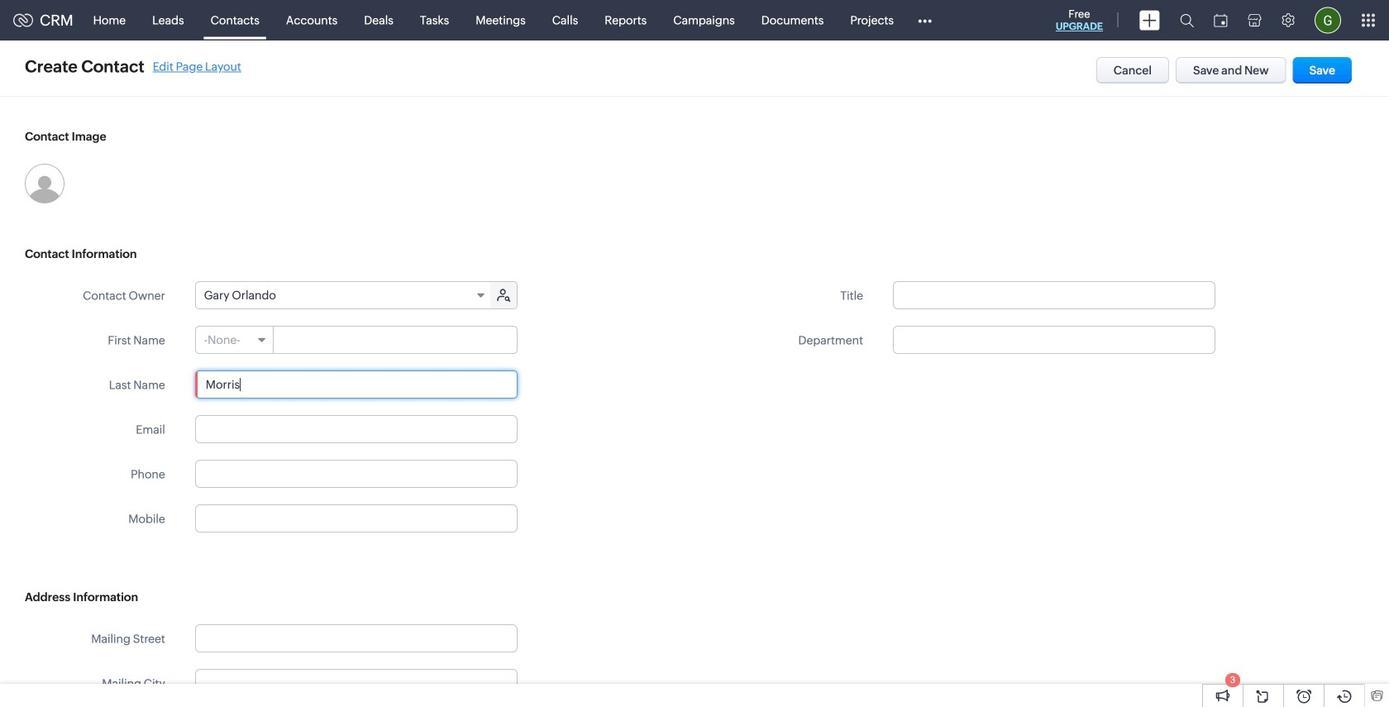 Task type: describe. For each thing, give the bounding box(es) containing it.
logo image
[[13, 14, 33, 27]]

search image
[[1181, 13, 1195, 27]]

Other Modules field
[[908, 7, 943, 34]]

create menu image
[[1140, 10, 1161, 30]]

calendar image
[[1215, 14, 1229, 27]]



Task type: vqa. For each thing, say whether or not it's contained in the screenshot.
Chats image
no



Task type: locate. For each thing, give the bounding box(es) containing it.
None text field
[[894, 326, 1216, 354], [195, 371, 518, 399], [195, 415, 518, 443], [195, 460, 518, 488], [195, 505, 518, 533], [195, 669, 518, 697], [894, 326, 1216, 354], [195, 371, 518, 399], [195, 415, 518, 443], [195, 460, 518, 488], [195, 505, 518, 533], [195, 669, 518, 697]]

None field
[[196, 282, 492, 309], [196, 327, 274, 353], [196, 282, 492, 309], [196, 327, 274, 353]]

profile image
[[1315, 7, 1342, 34]]

search element
[[1171, 0, 1205, 41]]

image image
[[25, 164, 65, 204]]

None text field
[[894, 281, 1216, 309], [274, 327, 517, 353], [195, 625, 518, 653], [894, 281, 1216, 309], [274, 327, 517, 353], [195, 625, 518, 653]]

create menu element
[[1130, 0, 1171, 40]]

profile element
[[1306, 0, 1352, 40]]



